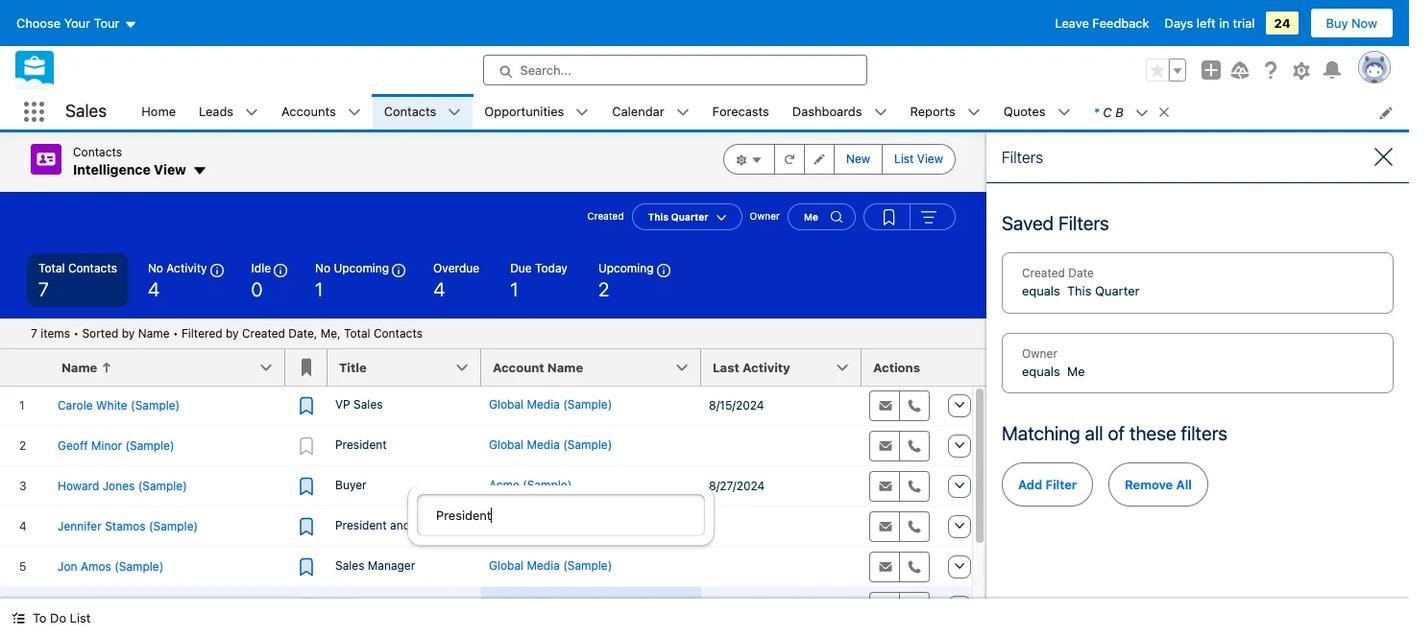 Task type: locate. For each thing, give the bounding box(es) containing it.
0 horizontal spatial 7
[[31, 326, 37, 340]]

0 vertical spatial quarter
[[671, 211, 708, 222]]

idle
[[251, 261, 271, 275]]

text default image inside reports list item
[[967, 106, 980, 119]]

owner right action image
[[1022, 346, 1057, 361]]

list inside the list view button
[[894, 152, 914, 166]]

dashboards
[[792, 103, 862, 119]]

0 horizontal spatial activity
[[166, 261, 207, 275]]

add filter button
[[1002, 463, 1093, 507]]

*
[[1094, 104, 1099, 120]]

total right me,
[[344, 326, 370, 340]]

0 horizontal spatial 4
[[148, 278, 160, 300]]

group down days
[[1146, 59, 1186, 82]]

* c b
[[1094, 104, 1123, 120]]

1 vertical spatial 7
[[31, 326, 37, 340]]

filters
[[1002, 149, 1043, 166], [1058, 212, 1109, 234]]

created for created date equals this quarter
[[1022, 266, 1065, 280]]

sales left manager
[[335, 559, 364, 573]]

contacts up intelligence
[[73, 145, 122, 159]]

owner for owner equals me
[[1022, 346, 1057, 361]]

total
[[38, 261, 65, 275], [344, 326, 370, 340]]

1 equals from the top
[[1022, 283, 1060, 299]]

remove
[[1125, 477, 1173, 493]]

upcoming up me,
[[334, 261, 389, 275]]

c
[[1103, 104, 1112, 120]]

text default image inside contacts list item
[[448, 106, 461, 119]]

0 vertical spatial list
[[894, 152, 914, 166]]

text default image down search... button
[[676, 106, 689, 119]]

last activity cell
[[701, 349, 873, 387]]

president left and
[[335, 518, 387, 533]]

text default image inside to do list button
[[12, 612, 25, 626]]

sales manager
[[335, 559, 415, 573]]

7 up the 'items'
[[38, 278, 49, 300]]

1 vertical spatial quarter
[[1095, 283, 1140, 299]]

text default image
[[1157, 105, 1171, 119], [347, 106, 361, 119], [448, 106, 461, 119], [576, 106, 589, 119], [676, 106, 689, 119], [1057, 106, 1070, 119], [192, 164, 207, 179], [101, 362, 113, 374], [12, 612, 25, 626]]

1
[[315, 278, 323, 300], [510, 278, 518, 300]]

0 horizontal spatial total
[[38, 261, 65, 275]]

created left "date"
[[1022, 266, 1065, 280]]

opportunities
[[484, 103, 564, 119]]

group down dashboards list item
[[723, 144, 956, 175]]

president down vp sales
[[335, 437, 387, 452]]

1 by from the left
[[122, 326, 135, 340]]

created
[[587, 210, 624, 222], [1022, 266, 1065, 280], [242, 326, 285, 340]]

no for 4
[[148, 261, 163, 275]]

manager
[[368, 559, 415, 573]]

filters up "date"
[[1058, 212, 1109, 234]]

vp down title
[[335, 397, 350, 412]]

no right idle
[[315, 261, 330, 275]]

group
[[1146, 59, 1186, 82], [723, 144, 956, 175], [863, 203, 956, 230]]

4
[[148, 278, 160, 300], [433, 278, 445, 300]]

contacts up title button
[[374, 326, 423, 340]]

text default image inside dashboards list item
[[874, 106, 887, 119]]

1 text default image from the left
[[245, 106, 258, 119]]

by
[[122, 326, 135, 340], [226, 326, 239, 340]]

buy now
[[1326, 15, 1377, 31]]

days
[[1165, 15, 1193, 31]]

created left date,
[[242, 326, 285, 340]]

2 vp from the top
[[335, 599, 350, 613]]

quotes link
[[992, 94, 1057, 130]]

upcoming
[[334, 261, 389, 275], [598, 261, 654, 275]]

text default image right 'accounts'
[[347, 106, 361, 119]]

grid
[[0, 349, 986, 638]]

0 vertical spatial filters
[[1002, 149, 1043, 166]]

1 horizontal spatial by
[[226, 326, 239, 340]]

0 horizontal spatial me
[[804, 211, 818, 222]]

1 vertical spatial sales
[[354, 397, 383, 412]]

text default image right 'reports'
[[967, 106, 980, 119]]

1 upcoming from the left
[[334, 261, 389, 275]]

filters down quotes "link"
[[1002, 149, 1043, 166]]

activity inside button
[[742, 360, 790, 375]]

0 vertical spatial owner
[[750, 210, 780, 222]]

contacts up sorted
[[68, 261, 117, 275]]

1 vertical spatial this
[[1067, 283, 1092, 299]]

1 horizontal spatial view
[[917, 152, 943, 166]]

last
[[713, 360, 739, 375]]

1 vertical spatial me
[[1067, 364, 1085, 379]]

0 horizontal spatial owner
[[750, 210, 780, 222]]

this quarter
[[648, 211, 708, 222]]

text default image down sorted
[[101, 362, 113, 374]]

filters
[[1181, 423, 1228, 445]]

7 items • sorted by name • filtered by created date, me, total contacts
[[31, 326, 423, 340]]

owner for owner
[[750, 210, 780, 222]]

calendar link
[[601, 94, 676, 130]]

2 vertical spatial created
[[242, 326, 285, 340]]

owner inside owner equals me
[[1022, 346, 1057, 361]]

contacts inside list item
[[384, 103, 436, 119]]

equals up matching
[[1022, 364, 1060, 379]]

4 down overdue
[[433, 278, 445, 300]]

text default image inside quotes list item
[[1057, 106, 1070, 119]]

4 cell from the top
[[701, 587, 862, 628]]

list view button
[[882, 144, 956, 175]]

1 vertical spatial group
[[723, 144, 956, 175]]

1 horizontal spatial no
[[315, 261, 330, 275]]

text default image for leads
[[245, 106, 258, 119]]

to
[[33, 611, 47, 626]]

actions cell
[[862, 349, 938, 387]]

0 vertical spatial equals
[[1022, 283, 1060, 299]]

vp
[[335, 397, 350, 412], [335, 599, 350, 613]]

view right intelligence
[[154, 161, 186, 178]]

2 • from the left
[[173, 326, 178, 340]]

1 vertical spatial filters
[[1058, 212, 1109, 234]]

1 vertical spatial total
[[344, 326, 370, 340]]

1 vp from the top
[[335, 397, 350, 412]]

title button
[[328, 349, 481, 386]]

0 vertical spatial this
[[648, 211, 669, 222]]

name down sorted
[[61, 360, 97, 375]]

list right new
[[894, 152, 914, 166]]

1 vertical spatial vp
[[335, 599, 350, 613]]

1 down the due
[[510, 278, 518, 300]]

grid containing name
[[0, 349, 986, 638]]

row number cell
[[0, 349, 50, 387]]

accounts link
[[270, 94, 347, 130]]

total up the 'items'
[[38, 261, 65, 275]]

0 horizontal spatial name
[[61, 360, 97, 375]]

1 vertical spatial equals
[[1022, 364, 1060, 379]]

list right do
[[70, 611, 91, 626]]

1 horizontal spatial quarter
[[1095, 283, 1140, 299]]

buyer
[[335, 478, 367, 492]]

by right sorted
[[122, 326, 135, 340]]

1 horizontal spatial owner
[[1022, 346, 1057, 361]]

text default image up new button
[[874, 106, 887, 119]]

sales down title
[[354, 397, 383, 412]]

1 horizontal spatial this
[[1067, 283, 1092, 299]]

0 horizontal spatial filters
[[1002, 149, 1043, 166]]

president for president
[[335, 437, 387, 452]]

reports link
[[899, 94, 967, 130]]

opportunities link
[[473, 94, 576, 130]]

owner left me button
[[750, 210, 780, 222]]

activity up filtered
[[166, 261, 207, 275]]

0 horizontal spatial no
[[148, 261, 163, 275]]

saved
[[1002, 212, 1054, 234]]

1 4 from the left
[[148, 278, 160, 300]]

1 cell from the top
[[701, 426, 862, 466]]

in
[[1219, 15, 1229, 31]]

name up "name" 'button'
[[138, 326, 170, 340]]

title
[[339, 360, 367, 375]]

1 horizontal spatial •
[[173, 326, 178, 340]]

no right the total contacts 7
[[148, 261, 163, 275]]

1 horizontal spatial 7
[[38, 278, 49, 300]]

1 inside due today 1
[[510, 278, 518, 300]]

1 horizontal spatial total
[[344, 326, 370, 340]]

equals down saved
[[1022, 283, 1060, 299]]

your
[[64, 15, 90, 31]]

text default image inside opportunities list item
[[576, 106, 589, 119]]

0 vertical spatial 7
[[38, 278, 49, 300]]

1 horizontal spatial upcoming
[[598, 261, 654, 275]]

group down the list view button
[[863, 203, 956, 230]]

leave feedback link
[[1055, 15, 1149, 31]]

this quarter button
[[632, 203, 742, 230]]

title cell
[[328, 349, 493, 387]]

0 vertical spatial sales
[[65, 101, 107, 121]]

calendar list item
[[601, 94, 701, 130]]

• left filtered
[[173, 326, 178, 340]]

2 vertical spatial sales
[[335, 559, 364, 573]]

0 horizontal spatial by
[[122, 326, 135, 340]]

list
[[130, 94, 1409, 130]]

0 horizontal spatial upcoming
[[334, 261, 389, 275]]

3 cell from the top
[[701, 547, 862, 587]]

text default image down leads link
[[192, 164, 207, 179]]

name cell
[[50, 349, 297, 387]]

2 no from the left
[[315, 261, 330, 275]]

2 horizontal spatial created
[[1022, 266, 1065, 280]]

text default image left calendar link
[[576, 106, 589, 119]]

0 horizontal spatial view
[[154, 161, 186, 178]]

vp sales
[[335, 397, 383, 412]]

text default image left to
[[12, 612, 25, 626]]

created left this quarter
[[587, 210, 624, 222]]

0 horizontal spatial 1
[[315, 278, 323, 300]]

1 horizontal spatial activity
[[742, 360, 790, 375]]

activity
[[166, 261, 207, 275], [742, 360, 790, 375]]

view for list view
[[917, 152, 943, 166]]

1 1 from the left
[[315, 278, 323, 300]]

key performance indicators group
[[0, 253, 986, 318]]

text default image inside calendar list item
[[676, 106, 689, 119]]

list inside to do list button
[[70, 611, 91, 626]]

choose
[[16, 15, 61, 31]]

8/27/2024
[[709, 479, 765, 493]]

None text field
[[416, 494, 706, 538]]

by right filtered
[[226, 326, 239, 340]]

new button
[[834, 144, 883, 175]]

this inside created date equals this quarter
[[1067, 283, 1092, 299]]

1 horizontal spatial name
[[138, 326, 170, 340]]

7
[[38, 278, 49, 300], [31, 326, 37, 340]]

customer
[[354, 599, 406, 613]]

1 horizontal spatial 1
[[510, 278, 518, 300]]

2 cell from the top
[[701, 507, 862, 547]]

view
[[917, 152, 943, 166], [154, 161, 186, 178]]

created inside created date equals this quarter
[[1022, 266, 1065, 280]]

1 vertical spatial owner
[[1022, 346, 1057, 361]]

buy
[[1326, 15, 1348, 31]]

text default image left "*"
[[1057, 106, 1070, 119]]

0 vertical spatial vp
[[335, 397, 350, 412]]

0 horizontal spatial this
[[648, 211, 669, 222]]

7 left the 'items'
[[31, 326, 37, 340]]

0 horizontal spatial quarter
[[671, 211, 708, 222]]

1 vertical spatial created
[[1022, 266, 1065, 280]]

me,
[[321, 326, 341, 340]]

sales
[[65, 101, 107, 121], [354, 397, 383, 412], [335, 559, 364, 573]]

1 horizontal spatial created
[[587, 210, 624, 222]]

text default image right leads
[[245, 106, 258, 119]]

3 text default image from the left
[[967, 106, 980, 119]]

• right the 'items'
[[73, 326, 79, 340]]

2
[[598, 278, 609, 300]]

name right account
[[547, 360, 583, 375]]

created for created
[[587, 210, 624, 222]]

account
[[493, 360, 544, 375]]

2 horizontal spatial name
[[547, 360, 583, 375]]

0 horizontal spatial •
[[73, 326, 79, 340]]

1 horizontal spatial 4
[[433, 278, 445, 300]]

sales up intelligence
[[65, 101, 107, 121]]

ceo
[[413, 518, 437, 533]]

text default image inside leads "list item"
[[245, 106, 258, 119]]

0 horizontal spatial list
[[70, 611, 91, 626]]

2 equals from the top
[[1022, 364, 1060, 379]]

list view
[[894, 152, 943, 166]]

0 vertical spatial president
[[335, 437, 387, 452]]

home link
[[130, 94, 187, 130]]

left
[[1197, 15, 1216, 31]]

vp left customer
[[335, 599, 350, 613]]

filter
[[1046, 477, 1077, 493]]

list item
[[1082, 94, 1179, 130]]

leads
[[199, 103, 233, 119]]

1 horizontal spatial me
[[1067, 364, 1085, 379]]

list
[[894, 152, 914, 166], [70, 611, 91, 626]]

0 vertical spatial activity
[[166, 261, 207, 275]]

text default image
[[245, 106, 258, 119], [874, 106, 887, 119], [967, 106, 980, 119], [1135, 106, 1148, 120]]

view inside button
[[917, 152, 943, 166]]

cell
[[701, 426, 862, 466], [701, 507, 862, 547], [701, 547, 862, 587], [701, 587, 862, 628]]

name
[[138, 326, 170, 340], [61, 360, 97, 375], [547, 360, 583, 375]]

created date equals this quarter
[[1022, 266, 1140, 299]]

2 4 from the left
[[433, 278, 445, 300]]

1 horizontal spatial list
[[894, 152, 914, 166]]

contacts list item
[[372, 94, 473, 130]]

dashboards link
[[781, 94, 874, 130]]

leads list item
[[187, 94, 270, 130]]

1 vertical spatial president
[[335, 518, 387, 533]]

1 no from the left
[[148, 261, 163, 275]]

name inside "name" 'button'
[[61, 360, 97, 375]]

view for intelligence view
[[154, 161, 186, 178]]

me
[[804, 211, 818, 222], [1067, 364, 1085, 379]]

date
[[1068, 266, 1094, 280]]

text default image right b
[[1135, 106, 1148, 120]]

activity right last
[[742, 360, 790, 375]]

all
[[1085, 423, 1103, 445]]

text default image left opportunities link
[[448, 106, 461, 119]]

important cell
[[285, 349, 328, 387]]

1 president from the top
[[335, 437, 387, 452]]

upcoming up 2 on the left top
[[598, 261, 654, 275]]

of
[[1108, 423, 1125, 445]]

all
[[1176, 477, 1192, 493]]

text default image for reports
[[967, 106, 980, 119]]

1 vertical spatial activity
[[742, 360, 790, 375]]

me inside owner equals me
[[1067, 364, 1085, 379]]

4 down no activity
[[148, 278, 160, 300]]

2 1 from the left
[[510, 278, 518, 300]]

contacts right 'accounts' list item
[[384, 103, 436, 119]]

0 vertical spatial created
[[587, 210, 624, 222]]

1 vertical spatial list
[[70, 611, 91, 626]]

view down reports link
[[917, 152, 943, 166]]

2 text default image from the left
[[874, 106, 887, 119]]

1 down no upcoming
[[315, 278, 323, 300]]

0 vertical spatial me
[[804, 211, 818, 222]]

4 text default image from the left
[[1135, 106, 1148, 120]]

text default image inside "name" 'button'
[[101, 362, 113, 374]]

this
[[648, 211, 669, 222], [1067, 283, 1092, 299]]

2 president from the top
[[335, 518, 387, 533]]

0 vertical spatial total
[[38, 261, 65, 275]]

reports
[[910, 103, 955, 119]]

choose your tour
[[16, 15, 120, 31]]

activity inside key performance indicators group
[[166, 261, 207, 275]]



Task type: vqa. For each thing, say whether or not it's contained in the screenshot.
Owner within the Owner equals Me
yes



Task type: describe. For each thing, give the bounding box(es) containing it.
list containing home
[[130, 94, 1409, 130]]

vp customer support
[[335, 599, 453, 613]]

saved filters
[[1002, 212, 1109, 234]]

2 by from the left
[[226, 326, 239, 340]]

search...
[[520, 62, 571, 78]]

to do list button
[[0, 599, 102, 638]]

quotes list item
[[992, 94, 1082, 130]]

row number image
[[0, 349, 50, 386]]

choose your tour button
[[15, 8, 138, 38]]

support
[[410, 599, 453, 613]]

account name cell
[[481, 349, 713, 387]]

1 • from the left
[[73, 326, 79, 340]]

days left in trial
[[1165, 15, 1255, 31]]

last activity
[[713, 360, 790, 375]]

remove all
[[1125, 477, 1192, 493]]

president and ceo
[[335, 518, 437, 533]]

group containing new
[[723, 144, 956, 175]]

0 horizontal spatial created
[[242, 326, 285, 340]]

contacts link
[[372, 94, 448, 130]]

quarter inside button
[[671, 211, 708, 222]]

matching
[[1002, 423, 1080, 445]]

forecasts
[[712, 103, 769, 119]]

leave
[[1055, 15, 1089, 31]]

due today 1
[[510, 261, 568, 300]]

feedback
[[1092, 15, 1149, 31]]

name button
[[50, 349, 285, 386]]

total inside the total contacts 7
[[38, 261, 65, 275]]

add filter
[[1018, 477, 1077, 493]]

buy now button
[[1310, 8, 1394, 38]]

cell for vp customer support
[[701, 587, 862, 628]]

0 vertical spatial group
[[1146, 59, 1186, 82]]

7 items • sorted by name • filtered by created date, me, total contacts status
[[31, 326, 423, 340]]

new
[[846, 152, 870, 166]]

these
[[1129, 423, 1176, 445]]

action image
[[938, 349, 986, 386]]

president for president and ceo
[[335, 518, 387, 533]]

remove all button
[[1108, 463, 1208, 507]]

2 upcoming from the left
[[598, 261, 654, 275]]

4 inside overdue 4
[[433, 278, 445, 300]]

accounts
[[282, 103, 336, 119]]

leave feedback
[[1055, 15, 1149, 31]]

today
[[535, 261, 568, 275]]

calendar
[[612, 103, 664, 119]]

now
[[1351, 15, 1377, 31]]

sales for sales manager
[[335, 559, 364, 573]]

cell for president
[[701, 426, 862, 466]]

reports list item
[[899, 94, 992, 130]]

accounts list item
[[270, 94, 372, 130]]

activity for no activity
[[166, 261, 207, 275]]

owner equals me
[[1022, 346, 1085, 379]]

vp for vp customer support
[[335, 599, 350, 613]]

trial
[[1233, 15, 1255, 31]]

equals inside owner equals me
[[1022, 364, 1060, 379]]

account name
[[493, 360, 583, 375]]

date,
[[288, 326, 317, 340]]

7 inside the total contacts 7
[[38, 278, 49, 300]]

2 vertical spatial group
[[863, 203, 956, 230]]

tour
[[94, 15, 120, 31]]

search... button
[[483, 55, 867, 85]]

to do list
[[33, 611, 91, 626]]

24
[[1274, 15, 1290, 31]]

text default image inside 'accounts' list item
[[347, 106, 361, 119]]

no activity
[[148, 261, 207, 275]]

and
[[390, 518, 410, 533]]

text default image right b
[[1157, 105, 1171, 119]]

sales for sales
[[65, 101, 107, 121]]

overdue 4
[[433, 261, 479, 300]]

contacts inside the total contacts 7
[[68, 261, 117, 275]]

forecasts link
[[701, 94, 781, 130]]

activity for last activity
[[742, 360, 790, 375]]

account name button
[[481, 349, 701, 386]]

no for 1
[[315, 261, 330, 275]]

action cell
[[938, 349, 986, 387]]

me inside button
[[804, 211, 818, 222]]

opportunities list item
[[473, 94, 601, 130]]

name inside account name button
[[547, 360, 583, 375]]

add
[[1018, 477, 1042, 493]]

filtered
[[182, 326, 222, 340]]

text default image for dashboards
[[874, 106, 887, 119]]

sorted
[[82, 326, 118, 340]]

vp for vp sales
[[335, 397, 350, 412]]

actions
[[873, 360, 920, 375]]

no upcoming
[[315, 261, 389, 275]]

equals inside created date equals this quarter
[[1022, 283, 1060, 299]]

1 horizontal spatial filters
[[1058, 212, 1109, 234]]

intelligence view
[[73, 161, 186, 178]]

quotes
[[1004, 103, 1045, 119]]

last activity button
[[701, 349, 862, 386]]

due
[[510, 261, 532, 275]]

list item containing *
[[1082, 94, 1179, 130]]

do
[[50, 611, 66, 626]]

me button
[[788, 203, 856, 230]]

this inside button
[[648, 211, 669, 222]]

leads link
[[187, 94, 245, 130]]

quarter inside created date equals this quarter
[[1095, 283, 1140, 299]]

home
[[141, 103, 176, 119]]

dashboards list item
[[781, 94, 899, 130]]

cell for sales manager
[[701, 547, 862, 587]]

overdue
[[433, 261, 479, 275]]

matching all of these filters
[[1002, 423, 1228, 445]]

b
[[1115, 104, 1123, 120]]



